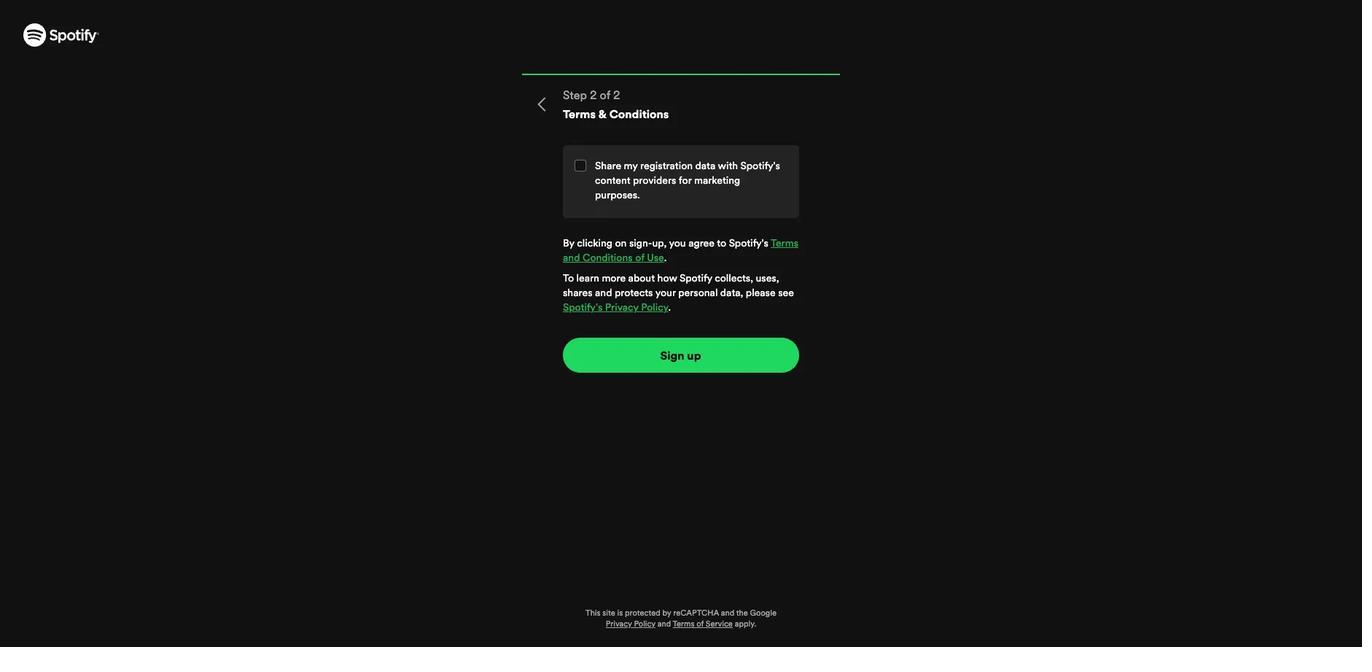 Task type: describe. For each thing, give the bounding box(es) containing it.
terms inside terms and conditions of use
[[771, 236, 799, 250]]

use
[[647, 250, 664, 265]]

shares
[[563, 285, 593, 300]]

of inside step 2 of 2 terms & conditions
[[600, 87, 611, 103]]

personal
[[679, 285, 718, 300]]

0 vertical spatial .
[[664, 250, 667, 265]]

site
[[603, 608, 616, 619]]

terms of service link
[[673, 619, 733, 630]]

about
[[629, 271, 655, 285]]

1 2 from the left
[[590, 87, 597, 103]]

1 vertical spatial spotify's
[[729, 236, 769, 250]]

2 2 from the left
[[614, 87, 620, 103]]

spotify image
[[23, 23, 99, 47]]

data,
[[721, 285, 744, 300]]

&
[[599, 106, 607, 122]]

. inside the to learn more about how spotify collects, uses, shares and protects your personal data, please see spotify's privacy policy .
[[669, 300, 671, 314]]

sign
[[661, 347, 685, 363]]

sign up
[[661, 347, 702, 363]]

data
[[696, 158, 716, 173]]

spotify's inside share my registration data with spotify's content providers for marketing purposes.
[[741, 158, 781, 173]]

to
[[717, 236, 727, 250]]

content
[[595, 173, 631, 188]]

is
[[618, 608, 623, 619]]

marketing
[[695, 173, 741, 188]]

agree
[[689, 236, 715, 250]]

uses,
[[756, 271, 780, 285]]

google
[[750, 608, 777, 619]]

conditions inside terms and conditions of use
[[583, 250, 633, 265]]

protected
[[625, 608, 661, 619]]

privacy inside "this site is protected by recaptcha and the google privacy policy and terms of service apply."
[[606, 619, 632, 630]]

my
[[624, 158, 638, 173]]

terms and conditions of use link
[[563, 236, 799, 265]]

policy inside the to learn more about how spotify collects, uses, shares and protects your personal data, please see spotify's privacy policy .
[[641, 300, 669, 314]]

more
[[602, 271, 626, 285]]

protects
[[615, 285, 653, 300]]

terms inside step 2 of 2 terms & conditions
[[563, 106, 596, 122]]

by
[[563, 236, 575, 250]]

and left the on the bottom right of the page
[[721, 608, 735, 619]]

collects,
[[715, 271, 754, 285]]

by clicking on sign-up, you agree to spotify's
[[563, 236, 771, 250]]

learn
[[577, 271, 600, 285]]

service
[[706, 619, 733, 630]]

purposes.
[[595, 188, 640, 202]]



Task type: locate. For each thing, give the bounding box(es) containing it.
0 horizontal spatial of
[[600, 87, 611, 103]]

1 horizontal spatial .
[[669, 300, 671, 314]]

the
[[737, 608, 748, 619]]

and inside the to learn more about how spotify collects, uses, shares and protects your personal data, please see spotify's privacy policy .
[[595, 285, 612, 300]]

recaptcha
[[674, 608, 719, 619]]

spotify
[[680, 271, 713, 285]]

2 horizontal spatial of
[[697, 619, 704, 630]]

1 horizontal spatial terms
[[673, 619, 695, 630]]

spotify's inside the to learn more about how spotify collects, uses, shares and protects your personal data, please see spotify's privacy policy .
[[563, 300, 603, 314]]

spotify's right with
[[741, 158, 781, 173]]

1 horizontal spatial 2
[[614, 87, 620, 103]]

to learn more about how spotify collects, uses, shares and protects your personal data, please see spotify's privacy policy .
[[563, 271, 794, 314]]

up
[[688, 347, 702, 363]]

spotify's right 'to'
[[729, 236, 769, 250]]

spotify's
[[741, 158, 781, 173], [729, 236, 769, 250], [563, 300, 603, 314]]

on
[[615, 236, 627, 250]]

to
[[563, 271, 574, 285]]

0 horizontal spatial 2
[[590, 87, 597, 103]]

this site is protected by recaptcha and the google privacy policy and terms of service apply.
[[586, 608, 777, 630]]

1 vertical spatial policy
[[634, 619, 656, 630]]

conditions inside step 2 of 2 terms & conditions
[[610, 106, 669, 122]]

1 vertical spatial conditions
[[583, 250, 633, 265]]

spotify's privacy policy link
[[563, 300, 669, 314]]

terms
[[563, 106, 596, 122], [771, 236, 799, 250], [673, 619, 695, 630]]

privacy policy link
[[606, 619, 656, 630]]

.
[[664, 250, 667, 265], [669, 300, 671, 314]]

for
[[679, 173, 692, 188]]

sign up button
[[563, 338, 800, 373]]

and up to
[[563, 250, 580, 265]]

of
[[600, 87, 611, 103], [636, 250, 645, 265], [697, 619, 704, 630]]

2 vertical spatial terms
[[673, 619, 695, 630]]

policy down how
[[641, 300, 669, 314]]

and right shares
[[595, 285, 612, 300]]

1 horizontal spatial of
[[636, 250, 645, 265]]

you
[[669, 236, 686, 250]]

policy
[[641, 300, 669, 314], [634, 619, 656, 630]]

terms inside "this site is protected by recaptcha and the google privacy policy and terms of service apply."
[[673, 619, 695, 630]]

1 vertical spatial .
[[669, 300, 671, 314]]

up,
[[653, 236, 667, 250]]

privacy inside the to learn more about how spotify collects, uses, shares and protects your personal data, please see spotify's privacy policy .
[[605, 300, 639, 314]]

and inside terms and conditions of use
[[563, 250, 580, 265]]

share my registration data with spotify's content providers for marketing purposes.
[[595, 158, 781, 202]]

0 vertical spatial spotify's
[[741, 158, 781, 173]]

step
[[563, 87, 587, 103]]

policy left by
[[634, 619, 656, 630]]

conditions right &
[[610, 106, 669, 122]]

2 horizontal spatial terms
[[771, 236, 799, 250]]

and
[[563, 250, 580, 265], [595, 285, 612, 300], [721, 608, 735, 619], [658, 619, 671, 630]]

0 horizontal spatial .
[[664, 250, 667, 265]]

2 vertical spatial spotify's
[[563, 300, 603, 314]]

2 vertical spatial of
[[697, 619, 704, 630]]

with
[[718, 158, 738, 173]]

conditions up more
[[583, 250, 633, 265]]

0 vertical spatial of
[[600, 87, 611, 103]]

terms right by
[[673, 619, 695, 630]]

clicking
[[577, 236, 613, 250]]

terms up uses,
[[771, 236, 799, 250]]

of inside "this site is protected by recaptcha and the google privacy policy and terms of service apply."
[[697, 619, 704, 630]]

1 vertical spatial of
[[636, 250, 645, 265]]

privacy right this
[[606, 619, 632, 630]]

of up &
[[600, 87, 611, 103]]

see
[[779, 285, 794, 300]]

this
[[586, 608, 601, 619]]

providers
[[633, 173, 677, 188]]

policy inside "this site is protected by recaptcha and the google privacy policy and terms of service apply."
[[634, 619, 656, 630]]

sign-
[[630, 236, 653, 250]]

your
[[656, 285, 676, 300]]

0 vertical spatial policy
[[641, 300, 669, 314]]

privacy down more
[[605, 300, 639, 314]]

0 vertical spatial terms
[[563, 106, 596, 122]]

of inside terms and conditions of use
[[636, 250, 645, 265]]

0 vertical spatial privacy
[[605, 300, 639, 314]]

step 2 of 2 terms & conditions
[[563, 87, 669, 122]]

0 horizontal spatial terms
[[563, 106, 596, 122]]

share
[[595, 158, 622, 173]]

how
[[658, 271, 677, 285]]

of left use on the top of page
[[636, 250, 645, 265]]

terms and conditions of use
[[563, 236, 799, 265]]

1 vertical spatial privacy
[[606, 619, 632, 630]]

privacy
[[605, 300, 639, 314], [606, 619, 632, 630]]

please
[[746, 285, 776, 300]]

apply.
[[735, 619, 757, 630]]

by
[[663, 608, 672, 619]]

2
[[590, 87, 597, 103], [614, 87, 620, 103]]

terms down step
[[563, 106, 596, 122]]

spotify's down the learn
[[563, 300, 603, 314]]

0 vertical spatial conditions
[[610, 106, 669, 122]]

of left the service at the right bottom of the page
[[697, 619, 704, 630]]

and right privacy policy link
[[658, 619, 671, 630]]

1 vertical spatial terms
[[771, 236, 799, 250]]

conditions
[[610, 106, 669, 122], [583, 250, 633, 265]]

registration
[[641, 158, 693, 173]]



Task type: vqa. For each thing, say whether or not it's contained in the screenshot.
NAME THIS NAME WILL APPEAR ON YOUR PROFILE
no



